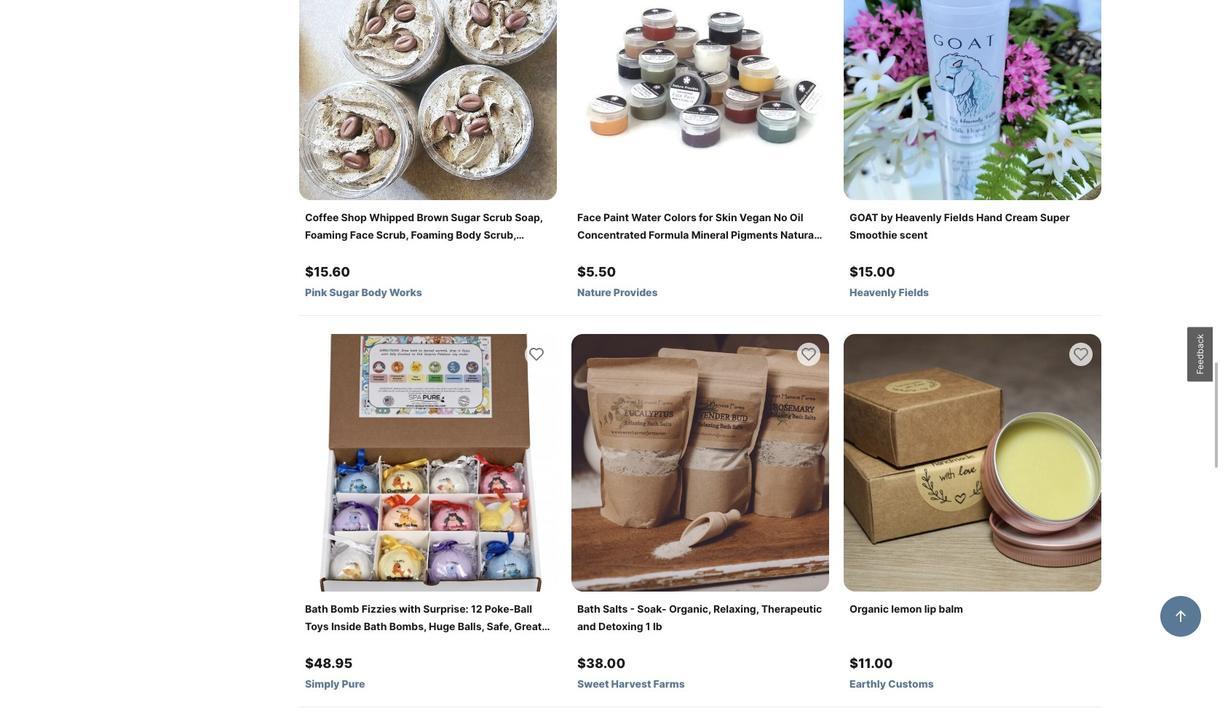 Task type: describe. For each thing, give the bounding box(es) containing it.
salts
[[603, 602, 628, 615]]

nature
[[578, 285, 612, 298]]

$11.00 earthly customs
[[850, 655, 934, 690]]

natural
[[781, 228, 817, 240]]

$38.00
[[578, 655, 626, 671]]

little
[[449, 637, 474, 650]]

great
[[514, 620, 542, 632]]

mineral
[[692, 228, 729, 240]]

customs
[[888, 677, 934, 690]]

heavenly fields link
[[850, 285, 1096, 299]]

cream
[[1005, 210, 1038, 223]]

$5.50
[[578, 264, 616, 279]]

foaming down whipped
[[411, 228, 454, 240]]

simply pure link
[[305, 677, 551, 690]]

bomb
[[331, 602, 359, 615]]

fields inside $15.00 heavenly fields
[[899, 285, 929, 298]]

bombs,
[[389, 620, 427, 632]]

pigments
[[731, 228, 778, 240]]

earthly customs link
[[850, 677, 1096, 690]]

lemon
[[892, 602, 922, 615]]

makeup
[[578, 245, 617, 258]]

balm
[[939, 602, 964, 615]]

earthly
[[850, 677, 886, 690]]

simply
[[305, 677, 340, 690]]

skin
[[716, 210, 737, 223]]

face paint water colors for skin vegan no oil concentrated formula mineral pigments natural makeup for fantasy cosplay halloween costume $5.50 nature provides
[[578, 210, 821, 298]]

lb
[[653, 620, 662, 632]]

0 horizontal spatial body
[[362, 285, 387, 298]]

whipped
[[369, 210, 415, 223]]

fizzies
[[362, 602, 397, 615]]

water
[[632, 210, 662, 223]]

$48.95
[[305, 655, 353, 671]]

for up mineral at right top
[[699, 210, 713, 223]]

1
[[646, 620, 651, 632]]

super
[[1041, 210, 1070, 223]]

foaming down coffee
[[305, 228, 348, 240]]

fields inside goat by heavenly fields hand cream super smoothie scent
[[944, 210, 974, 223]]

formula
[[649, 228, 689, 240]]

vegan
[[740, 210, 772, 223]]

sweet harvest farms link
[[578, 677, 824, 690]]

toys
[[305, 620, 329, 632]]

foaming up $15.60
[[305, 245, 348, 258]]

harvest
[[611, 677, 651, 690]]

-
[[630, 602, 635, 615]]

organic
[[850, 602, 889, 615]]

$15.00 heavenly fields
[[850, 264, 929, 298]]

cosplay
[[678, 245, 719, 258]]

product name is coffee shop whipped brown sugar scrub soap, foaming face scrub, foaming body scrub, foaming brown sugar scrub, image
[[299, 0, 557, 200]]

face paint water colors for skin vegan no oil concentrated formula mineral pigments natural makeup for fantasy cosplay halloween costume link
[[578, 208, 824, 258]]

poke-
[[485, 602, 514, 615]]

girls
[[476, 637, 500, 650]]

product name is goat by heavenly fields hand cream super smoothie scent image
[[844, 0, 1102, 200]]

favorite image
[[528, 345, 545, 363]]

shop
[[341, 210, 367, 223]]

costume
[[776, 245, 821, 258]]

$38.00 sweet harvest farms
[[578, 655, 685, 690]]

1 horizontal spatial scrub,
[[416, 245, 449, 258]]

bath bomb fizzies with surprise: 12 poke-ball toys inside bath bombs, huge balls, safe, great for bubble baths, perfect for little girls $48.95 simply pure
[[305, 602, 542, 690]]

face inside 'face paint water colors for skin vegan no oil concentrated formula mineral pigments natural makeup for fantasy cosplay halloween costume $5.50 nature provides'
[[578, 210, 601, 223]]

0 vertical spatial sugar
[[451, 210, 481, 223]]

perfect
[[393, 637, 430, 650]]

product name is organic lemon lip balm image
[[844, 334, 1102, 591]]

coffee shop whipped brown sugar scrub soap, foaming face scrub, foaming body scrub, foaming brown sugar scrub, link
[[305, 208, 551, 258]]

12
[[471, 602, 483, 615]]

paint
[[604, 210, 629, 223]]

soak-
[[637, 602, 667, 615]]



Task type: locate. For each thing, give the bounding box(es) containing it.
heavenly up scent
[[896, 210, 942, 223]]

bath up baths,
[[364, 620, 387, 632]]

heavenly inside goat by heavenly fields hand cream super smoothie scent
[[896, 210, 942, 223]]

hand
[[977, 210, 1003, 223]]

brown down the shop
[[350, 245, 382, 258]]

1 vertical spatial sugar
[[384, 245, 414, 258]]

1 vertical spatial face
[[350, 228, 374, 240]]

1 vertical spatial body
[[362, 285, 387, 298]]

bath for bath salts - soak- organic, relaxing, therapeutic and detoxing 1 lb
[[578, 602, 601, 615]]

oil
[[790, 210, 804, 223]]

face down the shop
[[350, 228, 374, 240]]

pure
[[342, 677, 365, 690]]

with
[[399, 602, 421, 615]]

1 horizontal spatial brown
[[417, 210, 449, 223]]

brown
[[417, 210, 449, 223], [350, 245, 382, 258]]

0 horizontal spatial favorite image
[[800, 345, 818, 363]]

bath inside bath salts - soak- organic, relaxing, therapeutic and detoxing 1 lb
[[578, 602, 601, 615]]

scrub, down scrub
[[484, 228, 516, 240]]

fields
[[944, 210, 974, 223], [899, 285, 929, 298]]

bath for bath bomb fizzies with surprise: 12 poke-ball toys inside bath bombs, huge balls, safe, great for bubble baths, perfect for little girls $48.95 simply pure
[[305, 602, 328, 615]]

$15.00
[[850, 264, 896, 279]]

heavenly down the $15.00 on the right top of page
[[850, 285, 897, 298]]

bubble
[[322, 637, 357, 650]]

fields left the hand
[[944, 210, 974, 223]]

goat by heavenly fields hand cream super smoothie scent
[[850, 210, 1070, 240]]

2 favorite image from the left
[[1073, 345, 1090, 363]]

1 horizontal spatial sugar
[[384, 245, 414, 258]]

heavenly inside $15.00 heavenly fields
[[850, 285, 897, 298]]

1 horizontal spatial body
[[456, 228, 482, 240]]

scrub, down whipped
[[376, 228, 409, 240]]

sugar down whipped
[[384, 245, 414, 258]]

sugar left scrub
[[451, 210, 481, 223]]

huge
[[429, 620, 455, 632]]

sugar
[[451, 210, 481, 223], [384, 245, 414, 258], [329, 285, 359, 298]]

coffee shop whipped brown sugar scrub soap, foaming face scrub, foaming body scrub, foaming brown sugar scrub, $15.60 pink sugar body works
[[305, 210, 543, 298]]

for down concentrated
[[620, 245, 634, 258]]

balls,
[[458, 620, 485, 632]]

nature provides link
[[578, 285, 824, 299]]

body left works
[[362, 285, 387, 298]]

colors
[[664, 210, 697, 223]]

2 vertical spatial sugar
[[329, 285, 359, 298]]

provides
[[614, 285, 658, 298]]

0 horizontal spatial face
[[350, 228, 374, 240]]

therapeutic
[[762, 602, 822, 615]]

1 horizontal spatial bath
[[364, 620, 387, 632]]

1 vertical spatial fields
[[899, 285, 929, 298]]

1 horizontal spatial favorite image
[[1073, 345, 1090, 363]]

0 horizontal spatial sugar
[[329, 285, 359, 298]]

by
[[881, 210, 893, 223]]

favorite image
[[800, 345, 818, 363], [1073, 345, 1090, 363]]

2 horizontal spatial scrub,
[[484, 228, 516, 240]]

0 vertical spatial face
[[578, 210, 601, 223]]

heavenly
[[896, 210, 942, 223], [850, 285, 897, 298]]

scrub, up pink sugar body works link
[[416, 245, 449, 258]]

1 vertical spatial brown
[[350, 245, 382, 258]]

pink
[[305, 285, 327, 298]]

2 horizontal spatial bath
[[578, 602, 601, 615]]

sweet
[[578, 677, 609, 690]]

sugar down $15.60
[[329, 285, 359, 298]]

bath salts - soak- organic, relaxing, therapeutic and detoxing 1 lb
[[578, 602, 822, 632]]

1 horizontal spatial fields
[[944, 210, 974, 223]]

favorite image for $38.00
[[800, 345, 818, 363]]

product name is bath bomb fizzies with surprise: 12 poke-ball toys inside bath bombs, huge balls, safe, great for bubble baths, perfect for little girls image
[[299, 334, 557, 591]]

goat
[[850, 210, 879, 223]]

relaxing,
[[714, 602, 759, 615]]

scent
[[900, 228, 928, 240]]

coffee
[[305, 210, 339, 223]]

body up pink sugar body works link
[[456, 228, 482, 240]]

body
[[456, 228, 482, 240], [362, 285, 387, 298]]

inside
[[331, 620, 362, 632]]

soap,
[[515, 210, 543, 223]]

2 horizontal spatial sugar
[[451, 210, 481, 223]]

1 horizontal spatial face
[[578, 210, 601, 223]]

0 vertical spatial heavenly
[[896, 210, 942, 223]]

works
[[389, 285, 422, 298]]

lip
[[925, 602, 937, 615]]

farms
[[654, 677, 685, 690]]

product name is bath salts - soak- organic, relaxing, therapeutic and detoxing 1 lb image
[[572, 334, 830, 591]]

fantasy
[[636, 245, 676, 258]]

fields down scent
[[899, 285, 929, 298]]

bath bomb fizzies with surprise: 12 poke-ball toys inside bath bombs, huge balls, safe, great for bubble baths, perfect for little girls link
[[305, 600, 551, 650]]

safe,
[[487, 620, 512, 632]]

0 vertical spatial fields
[[944, 210, 974, 223]]

face
[[578, 210, 601, 223], [350, 228, 374, 240]]

favorite image for $11.00
[[1073, 345, 1090, 363]]

bath up and
[[578, 602, 601, 615]]

$15.60
[[305, 264, 350, 279]]

smoothie
[[850, 228, 898, 240]]

surprise:
[[423, 602, 469, 615]]

face left paint
[[578, 210, 601, 223]]

goat by heavenly fields hand cream super smoothie scent link
[[850, 208, 1096, 243]]

bath salts - soak- organic, relaxing, therapeutic and detoxing 1 lb link
[[578, 600, 824, 635]]

pink sugar body works link
[[305, 285, 551, 299]]

organic lemon lip balm
[[850, 602, 964, 615]]

baths,
[[359, 637, 391, 650]]

1 vertical spatial heavenly
[[850, 285, 897, 298]]

foaming
[[305, 228, 348, 240], [411, 228, 454, 240], [305, 245, 348, 258]]

0 vertical spatial brown
[[417, 210, 449, 223]]

detoxing
[[599, 620, 644, 632]]

no
[[774, 210, 788, 223]]

1 favorite image from the left
[[800, 345, 818, 363]]

ball
[[514, 602, 532, 615]]

0 horizontal spatial brown
[[350, 245, 382, 258]]

scrub
[[483, 210, 513, 223]]

face inside the coffee shop whipped brown sugar scrub soap, foaming face scrub, foaming body scrub, foaming brown sugar scrub, $15.60 pink sugar body works
[[350, 228, 374, 240]]

$11.00
[[850, 655, 893, 671]]

0 horizontal spatial fields
[[899, 285, 929, 298]]

halloween
[[721, 245, 773, 258]]

bath up toys
[[305, 602, 328, 615]]

for
[[699, 210, 713, 223], [620, 245, 634, 258], [305, 637, 319, 650], [432, 637, 446, 650]]

brown right whipped
[[417, 210, 449, 223]]

for down huge
[[432, 637, 446, 650]]

0 horizontal spatial scrub,
[[376, 228, 409, 240]]

concentrated
[[578, 228, 647, 240]]

0 vertical spatial body
[[456, 228, 482, 240]]

product name is face paint water colors for skin vegan no oil concentrated formula mineral pigments natural makeup for fantasy cosplay halloween costume image
[[572, 0, 830, 200]]

organic lemon lip balm link
[[850, 600, 1096, 618]]

bath
[[305, 602, 328, 615], [578, 602, 601, 615], [364, 620, 387, 632]]

and
[[578, 620, 596, 632]]

for down toys
[[305, 637, 319, 650]]

organic,
[[669, 602, 711, 615]]

0 horizontal spatial bath
[[305, 602, 328, 615]]



Task type: vqa. For each thing, say whether or not it's contained in the screenshot.
it
no



